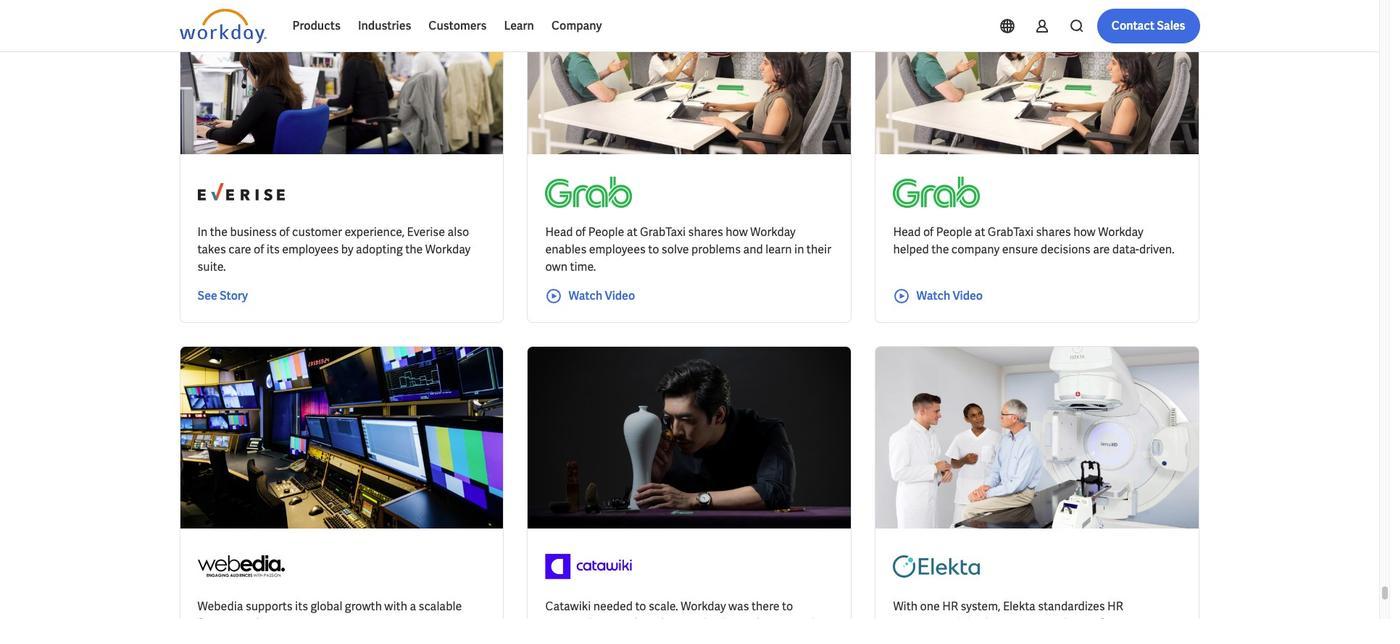 Task type: locate. For each thing, give the bounding box(es) containing it.
and inside webedia supports its global growth with a scalable finance and hr system.
[[239, 617, 259, 620]]

with one hr system,  elekta standardizes hr processes, giving its team more time to focus o
[[894, 600, 1145, 620]]

1 horizontal spatial watch video link
[[894, 288, 983, 306]]

2 at from the left
[[975, 225, 986, 240]]

0 horizontal spatial how
[[726, 225, 748, 240]]

0 horizontal spatial video
[[605, 289, 635, 304]]

watch video
[[569, 289, 635, 304], [917, 289, 983, 304]]

2 people from the left
[[937, 225, 973, 240]]

its down business
[[267, 242, 280, 258]]

1 watch video from the left
[[569, 289, 635, 304]]

1 vertical spatial growth
[[605, 617, 642, 620]]

people inside head of people at grabtaxi shares how workday enables employees to solve problems and learn in their own time.
[[589, 225, 625, 240]]

shares up decisions
[[1037, 225, 1071, 240]]

grab (grabtaxi holdings pte ltd) image
[[546, 172, 633, 213], [894, 172, 981, 213]]

finance
[[198, 617, 237, 620]]

people
[[589, 225, 625, 240], [937, 225, 973, 240]]

employees inside head of people at grabtaxi shares how workday enables employees to solve problems and learn in their own time.
[[589, 242, 646, 258]]

shares inside head of people at grabtaxi shares how workday enables employees to solve problems and learn in their own time.
[[689, 225, 723, 240]]

0 horizontal spatial shares
[[689, 225, 723, 240]]

1 horizontal spatial people
[[937, 225, 973, 240]]

ensure
[[1003, 242, 1039, 258]]

in the business of customer experience, everise also takes care of its employees by adopting the workday suite.
[[198, 225, 471, 275]]

0 horizontal spatial grab (grabtaxi holdings pte ltd) image
[[546, 172, 633, 213]]

to left solve
[[648, 242, 659, 258]]

and
[[744, 242, 763, 258], [239, 617, 259, 620], [644, 617, 664, 620]]

of right business
[[279, 225, 290, 240]]

2 grabtaxi from the left
[[988, 225, 1034, 240]]

0 horizontal spatial growth
[[345, 600, 382, 615]]

watch
[[569, 289, 603, 304], [917, 289, 951, 304]]

head inside head of people at grabtaxi shares how workday helped the company ensure decisions are data-driven.
[[894, 225, 921, 240]]

1 how from the left
[[726, 225, 748, 240]]

contact sales
[[1112, 18, 1186, 33]]

contact sales link
[[1098, 9, 1200, 44]]

workday up learn
[[751, 225, 796, 240]]

0 horizontal spatial the
[[210, 225, 228, 240]]

global
[[311, 600, 343, 615]]

hr right the one
[[943, 600, 959, 615]]

watch video link for the
[[894, 288, 983, 306]]

how for decisions
[[1074, 225, 1096, 240]]

watch down time.
[[569, 289, 603, 304]]

and down the scale.
[[644, 617, 664, 620]]

business outcome button
[[347, 8, 474, 37]]

0 horizontal spatial at
[[627, 225, 638, 240]]

head up helped
[[894, 225, 921, 240]]

clear all button
[[562, 8, 610, 37]]

2 shares from the left
[[1037, 225, 1071, 240]]

the right in
[[210, 225, 228, 240]]

decisions
[[1041, 242, 1091, 258]]

see story link
[[198, 288, 248, 306]]

system.
[[280, 617, 320, 620]]

to up countries.
[[782, 600, 793, 615]]

1 people from the left
[[589, 225, 625, 240]]

grabtaxi
[[640, 225, 686, 240], [988, 225, 1034, 240]]

watch down helped
[[917, 289, 951, 304]]

how up are
[[1074, 225, 1096, 240]]

clear
[[567, 16, 591, 29]]

how inside head of people at grabtaxi shares how workday enables employees to solve problems and learn in their own time.
[[726, 225, 748, 240]]

1 watch from the left
[[569, 289, 603, 304]]

1 horizontal spatial how
[[1074, 225, 1096, 240]]

business
[[359, 16, 400, 29]]

grab (grabtaxi holdings pte ltd) image up enables
[[546, 172, 633, 213]]

and down supports
[[239, 617, 259, 620]]

people up time.
[[589, 225, 625, 240]]

the inside head of people at grabtaxi shares how workday helped the company ensure decisions are data-driven.
[[932, 242, 949, 258]]

industry
[[268, 16, 306, 29]]

1 horizontal spatial head
[[894, 225, 921, 240]]

head
[[546, 225, 573, 240], [894, 225, 921, 240]]

0 horizontal spatial employees
[[282, 242, 339, 258]]

employees up time.
[[589, 242, 646, 258]]

and left learn
[[744, 242, 763, 258]]

how up problems
[[726, 225, 748, 240]]

watch video link down helped
[[894, 288, 983, 306]]

1 grab (grabtaxi holdings pte ltd) image from the left
[[546, 172, 633, 213]]

its down 'system,'
[[986, 617, 999, 620]]

1 head from the left
[[546, 225, 573, 240]]

watch video link
[[546, 288, 635, 306], [894, 288, 983, 306]]

1 shares from the left
[[689, 225, 723, 240]]

clear all
[[567, 16, 605, 29]]

people up "company"
[[937, 225, 973, 240]]

1 horizontal spatial grab (grabtaxi holdings pte ltd) image
[[894, 172, 981, 213]]

of up enables
[[576, 225, 586, 240]]

2 how from the left
[[1074, 225, 1096, 240]]

watch video down "company"
[[917, 289, 983, 304]]

1 horizontal spatial watch
[[917, 289, 951, 304]]

the down everise
[[405, 242, 423, 258]]

grabtaxi up ensure
[[988, 225, 1034, 240]]

learn button
[[496, 9, 543, 44]]

shares up problems
[[689, 225, 723, 240]]

2 grab (grabtaxi holdings pte ltd) image from the left
[[894, 172, 981, 213]]

also
[[448, 225, 469, 240]]

shares inside head of people at grabtaxi shares how workday helped the company ensure decisions are data-driven.
[[1037, 225, 1071, 240]]

0 horizontal spatial watch video
[[569, 289, 635, 304]]

at inside head of people at grabtaxi shares how workday helped the company ensure decisions are data-driven.
[[975, 225, 986, 240]]

more button
[[486, 8, 551, 37]]

1 horizontal spatial watch video
[[917, 289, 983, 304]]

its
[[267, 242, 280, 258], [295, 600, 308, 615], [589, 617, 602, 620], [986, 617, 999, 620]]

grabtaxi for ensure
[[988, 225, 1034, 240]]

of down business
[[254, 242, 264, 258]]

all
[[593, 16, 605, 29]]

1 horizontal spatial shares
[[1037, 225, 1071, 240]]

1 at from the left
[[627, 225, 638, 240]]

2 video from the left
[[953, 289, 983, 304]]

workday
[[751, 225, 796, 240], [1099, 225, 1144, 240], [425, 242, 471, 258], [681, 600, 726, 615]]

employees inside in the business of customer experience, everise also takes care of its employees by adopting the workday suite.
[[282, 242, 339, 258]]

growth left the with
[[345, 600, 382, 615]]

growth down needed
[[605, 617, 642, 620]]

head for head of people at grabtaxi shares how workday helped the company ensure decisions are data-driven.
[[894, 225, 921, 240]]

0 horizontal spatial and
[[239, 617, 259, 620]]

2 watch video from the left
[[917, 289, 983, 304]]

hr
[[943, 600, 959, 615], [1108, 600, 1124, 615], [261, 617, 277, 620]]

grabtaxi inside head of people at grabtaxi shares how workday helped the company ensure decisions are data-driven.
[[988, 225, 1034, 240]]

products button
[[284, 9, 349, 44]]

2 head from the left
[[894, 225, 921, 240]]

into
[[723, 617, 743, 620]]

its down needed
[[589, 617, 602, 620]]

enables
[[546, 242, 587, 258]]

the
[[210, 225, 228, 240], [405, 242, 423, 258], [932, 242, 949, 258]]

2 employees from the left
[[589, 242, 646, 258]]

hr up focus
[[1108, 600, 1124, 615]]

video
[[605, 289, 635, 304], [953, 289, 983, 304]]

a
[[410, 600, 416, 615]]

watch video link down time.
[[546, 288, 635, 306]]

watch video down time.
[[569, 289, 635, 304]]

0 horizontal spatial head
[[546, 225, 573, 240]]

by
[[341, 242, 354, 258]]

2 horizontal spatial the
[[932, 242, 949, 258]]

workday up expansion
[[681, 600, 726, 615]]

0 horizontal spatial hr
[[261, 617, 277, 620]]

hr down supports
[[261, 617, 277, 620]]

1 video from the left
[[605, 289, 635, 304]]

0 horizontal spatial grabtaxi
[[640, 225, 686, 240]]

video for employees
[[605, 289, 635, 304]]

everise
[[407, 225, 445, 240]]

at inside head of people at grabtaxi shares how workday enables employees to solve problems and learn in their own time.
[[627, 225, 638, 240]]

of up helped
[[924, 225, 934, 240]]

head up enables
[[546, 225, 573, 240]]

its up the system.
[[295, 600, 308, 615]]

growth inside catawiki needed to scale. workday was there to support its growth and expansion into other countries.
[[605, 617, 642, 620]]

1 horizontal spatial employees
[[589, 242, 646, 258]]

workday up the data-
[[1099, 225, 1144, 240]]

how inside head of people at grabtaxi shares how workday helped the company ensure decisions are data-driven.
[[1074, 225, 1096, 240]]

1 horizontal spatial grabtaxi
[[988, 225, 1034, 240]]

grabtaxi inside head of people at grabtaxi shares how workday enables employees to solve problems and learn in their own time.
[[640, 225, 686, 240]]

more
[[498, 16, 522, 29]]

2 watch video link from the left
[[894, 288, 983, 306]]

workday down also
[[425, 242, 471, 258]]

0 vertical spatial growth
[[345, 600, 382, 615]]

0 horizontal spatial watch
[[569, 289, 603, 304]]

workday inside catawiki needed to scale. workday was there to support its growth and expansion into other countries.
[[681, 600, 726, 615]]

to inside head of people at grabtaxi shares how workday enables employees to solve problems and learn in their own time.
[[648, 242, 659, 258]]

hr inside webedia supports its global growth with a scalable finance and hr system.
[[261, 617, 277, 620]]

customers button
[[420, 9, 496, 44]]

catawiki
[[546, 600, 591, 615]]

1 watch video link from the left
[[546, 288, 635, 306]]

1 horizontal spatial and
[[644, 617, 664, 620]]

how for problems
[[726, 225, 748, 240]]

grab (grabtaxi holdings pte ltd) image up helped
[[894, 172, 981, 213]]

needed
[[594, 600, 633, 615]]

people inside head of people at grabtaxi shares how workday helped the company ensure decisions are data-driven.
[[937, 225, 973, 240]]

and inside catawiki needed to scale. workday was there to support its growth and expansion into other countries.
[[644, 617, 664, 620]]

1 employees from the left
[[282, 242, 339, 258]]

business
[[230, 225, 277, 240]]

2 watch from the left
[[917, 289, 951, 304]]

to
[[648, 242, 659, 258], [635, 600, 646, 615], [782, 600, 793, 615], [1087, 617, 1098, 620]]

0 horizontal spatial watch video link
[[546, 288, 635, 306]]

1 grabtaxi from the left
[[640, 225, 686, 240]]

giving
[[952, 617, 983, 620]]

1 horizontal spatial at
[[975, 225, 986, 240]]

1 horizontal spatial video
[[953, 289, 983, 304]]

people for employees
[[589, 225, 625, 240]]

how
[[726, 225, 748, 240], [1074, 225, 1096, 240]]

0 horizontal spatial people
[[589, 225, 625, 240]]

company
[[952, 242, 1000, 258]]

to right time
[[1087, 617, 1098, 620]]

own
[[546, 260, 568, 275]]

company
[[552, 18, 602, 33]]

industries
[[358, 18, 411, 33]]

shares
[[689, 225, 723, 240], [1037, 225, 1071, 240]]

2 horizontal spatial and
[[744, 242, 763, 258]]

everise (c3) image
[[198, 172, 285, 213]]

growth
[[345, 600, 382, 615], [605, 617, 642, 620]]

the right helped
[[932, 242, 949, 258]]

helped
[[894, 242, 929, 258]]

elekta
[[1003, 600, 1036, 615]]

of
[[279, 225, 290, 240], [576, 225, 586, 240], [924, 225, 934, 240], [254, 242, 264, 258]]

employees
[[282, 242, 339, 258], [589, 242, 646, 258]]

employees down customer
[[282, 242, 339, 258]]

grabtaxi up solve
[[640, 225, 686, 240]]

business outcome
[[359, 16, 445, 29]]

head inside head of people at grabtaxi shares how workday enables employees to solve problems and learn in their own time.
[[546, 225, 573, 240]]

1 horizontal spatial growth
[[605, 617, 642, 620]]



Task type: vqa. For each thing, say whether or not it's contained in the screenshot.
Clear All button
yes



Task type: describe. For each thing, give the bounding box(es) containing it.
1 horizontal spatial the
[[405, 242, 423, 258]]

was
[[729, 600, 749, 615]]

other
[[746, 617, 774, 620]]

2 horizontal spatial hr
[[1108, 600, 1124, 615]]

system,
[[961, 600, 1001, 615]]

1 horizontal spatial hr
[[943, 600, 959, 615]]

watch video link for employees
[[546, 288, 635, 306]]

company button
[[543, 9, 611, 44]]

of inside head of people at grabtaxi shares how workday enables employees to solve problems and learn in their own time.
[[576, 225, 586, 240]]

people for the
[[937, 225, 973, 240]]

scalable
[[419, 600, 462, 615]]

at for to
[[627, 225, 638, 240]]

and inside head of people at grabtaxi shares how workday enables employees to solve problems and learn in their own time.
[[744, 242, 763, 258]]

grabtaxi for solve
[[640, 225, 686, 240]]

head of people at grabtaxi shares how workday enables employees to solve problems and learn in their own time.
[[546, 225, 832, 275]]

head of people at grabtaxi shares how workday helped the company ensure decisions are data-driven.
[[894, 225, 1175, 258]]

products
[[293, 18, 341, 33]]

at for company
[[975, 225, 986, 240]]

focus
[[1100, 617, 1129, 620]]

catawiki image
[[546, 547, 633, 588]]

team
[[1001, 617, 1028, 620]]

processes,
[[894, 617, 950, 620]]

adopting
[[356, 242, 403, 258]]

watch for employees
[[569, 289, 603, 304]]

see story
[[198, 289, 248, 304]]

industry button
[[256, 8, 336, 37]]

go to the homepage image
[[179, 9, 266, 44]]

watch video for the
[[917, 289, 983, 304]]

customers
[[429, 18, 487, 33]]

to left the scale.
[[635, 600, 646, 615]]

supports
[[246, 600, 293, 615]]

scale.
[[649, 600, 678, 615]]

one
[[920, 600, 940, 615]]

topic button
[[179, 8, 245, 37]]

grab (grabtaxi holdings pte ltd) image for the
[[894, 172, 981, 213]]

expansion
[[667, 617, 720, 620]]

time
[[1060, 617, 1084, 620]]

in
[[198, 225, 208, 240]]

topic
[[191, 16, 216, 29]]

its inside catawiki needed to scale. workday was there to support its growth and expansion into other countries.
[[589, 617, 602, 620]]

elekta inc. image
[[894, 547, 981, 588]]

customer
[[292, 225, 342, 240]]

takes
[[198, 242, 226, 258]]

story
[[220, 289, 248, 304]]

to inside with one hr system,  elekta standardizes hr processes, giving its team more time to focus o
[[1087, 617, 1098, 620]]

contact
[[1112, 18, 1155, 33]]

learn
[[504, 18, 534, 33]]

workday inside head of people at grabtaxi shares how workday enables employees to solve problems and learn in their own time.
[[751, 225, 796, 240]]

industries button
[[349, 9, 420, 44]]

its inside with one hr system,  elekta standardizes hr processes, giving its team more time to focus o
[[986, 617, 999, 620]]

support
[[546, 617, 587, 620]]

with
[[385, 600, 407, 615]]

learn
[[766, 242, 792, 258]]

outcome
[[402, 16, 445, 29]]

of inside head of people at grabtaxi shares how workday helped the company ensure decisions are data-driven.
[[924, 225, 934, 240]]

in
[[795, 242, 804, 258]]

its inside in the business of customer experience, everise also takes care of its employees by adopting the workday suite.
[[267, 242, 280, 258]]

solve
[[662, 242, 689, 258]]

data-
[[1113, 242, 1140, 258]]

shares for decisions
[[1037, 225, 1071, 240]]

growth inside webedia supports its global growth with a scalable finance and hr system.
[[345, 600, 382, 615]]

countries.
[[777, 617, 829, 620]]

watch for the
[[917, 289, 951, 304]]

suite.
[[198, 260, 226, 275]]

see
[[198, 289, 217, 304]]

workday inside head of people at grabtaxi shares how workday helped the company ensure decisions are data-driven.
[[1099, 225, 1144, 240]]

webedia supports its global growth with a scalable finance and hr system.
[[198, 600, 462, 620]]

standardizes
[[1039, 600, 1105, 615]]

shares for problems
[[689, 225, 723, 240]]

more
[[1031, 617, 1058, 620]]

driven.
[[1140, 242, 1175, 258]]

webedia image
[[198, 547, 285, 588]]

with
[[894, 600, 918, 615]]

grab (grabtaxi holdings pte ltd) image for employees
[[546, 172, 633, 213]]

experience,
[[345, 225, 405, 240]]

there
[[752, 600, 780, 615]]

Search Customer Stories text field
[[994, 9, 1172, 35]]

video for the
[[953, 289, 983, 304]]

their
[[807, 242, 832, 258]]

care
[[229, 242, 251, 258]]

workday inside in the business of customer experience, everise also takes care of its employees by adopting the workday suite.
[[425, 242, 471, 258]]

its inside webedia supports its global growth with a scalable finance and hr system.
[[295, 600, 308, 615]]

sales
[[1157, 18, 1186, 33]]

catawiki needed to scale. workday was there to support its growth and expansion into other countries.
[[546, 600, 829, 620]]

time.
[[570, 260, 596, 275]]

webedia
[[198, 600, 243, 615]]

are
[[1094, 242, 1110, 258]]

head for head of people at grabtaxi shares how workday enables employees to solve problems and learn in their own time.
[[546, 225, 573, 240]]

watch video for employees
[[569, 289, 635, 304]]

problems
[[692, 242, 741, 258]]



